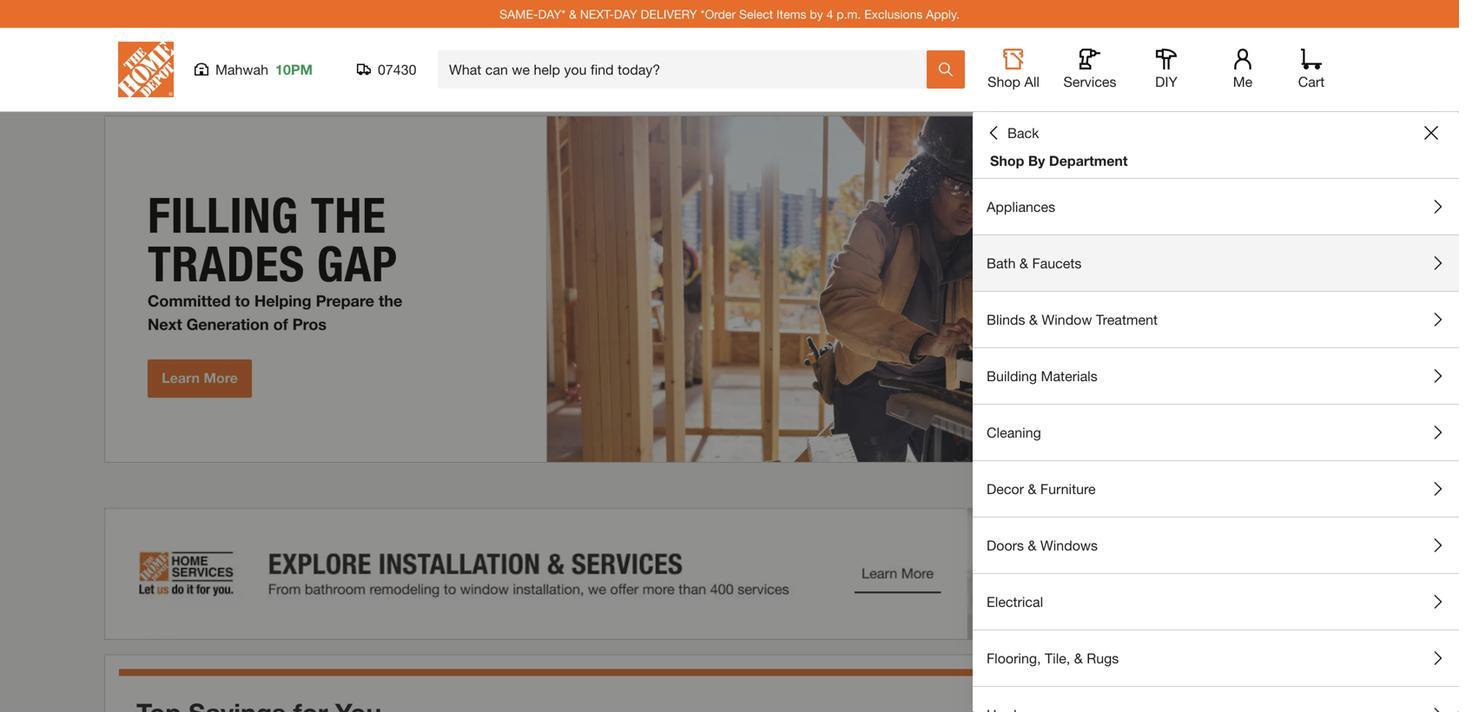 Task type: vqa. For each thing, say whether or not it's contained in the screenshot.
the "&"
yes



Task type: locate. For each thing, give the bounding box(es) containing it.
mahwah 10pm
[[215, 61, 313, 78]]

*order
[[701, 7, 736, 21]]

& right bath
[[1020, 255, 1028, 271]]

delivery
[[641, 7, 697, 21]]

blinds
[[987, 311, 1025, 328]]

& right blinds
[[1029, 311, 1038, 328]]

& right "decor"
[[1028, 481, 1037, 497]]

faucets
[[1032, 255, 1082, 271]]

services button
[[1062, 49, 1118, 90]]

shop left "all"
[[988, 73, 1021, 90]]

& inside doors & windows button
[[1028, 537, 1037, 554]]

day
[[614, 7, 637, 21]]

items
[[777, 7, 807, 21]]

me button
[[1215, 49, 1271, 90]]

& right doors
[[1028, 537, 1037, 554]]

0 vertical spatial shop
[[988, 73, 1021, 90]]

&
[[569, 7, 577, 21], [1020, 255, 1028, 271], [1029, 311, 1038, 328], [1028, 481, 1037, 497], [1028, 537, 1037, 554], [1074, 650, 1083, 667]]

blinds & window treatment button
[[973, 292, 1459, 347]]

drawer close image
[[1425, 126, 1438, 140]]

same-day* & next-day delivery *order select items by 4 p.m. exclusions apply.
[[500, 7, 960, 21]]

me
[[1233, 73, 1253, 90]]

10pm
[[275, 61, 313, 78]]

& inside decor & furniture button
[[1028, 481, 1037, 497]]

07430
[[378, 61, 416, 78]]

& right tile,
[[1074, 650, 1083, 667]]

doors & windows button
[[973, 518, 1459, 573]]

cart
[[1298, 73, 1325, 90]]

department
[[1049, 152, 1128, 169]]

cart link
[[1292, 49, 1331, 90]]

& inside bath & faucets button
[[1020, 255, 1028, 271]]

& right day*
[[569, 7, 577, 21]]

1 vertical spatial shop
[[990, 152, 1024, 169]]

shop all
[[988, 73, 1040, 90]]

shop down back button
[[990, 152, 1024, 169]]

diy button
[[1139, 49, 1194, 90]]

& for bath
[[1020, 255, 1028, 271]]

shop
[[988, 73, 1021, 90], [990, 152, 1024, 169]]

flooring, tile, & rugs
[[987, 650, 1119, 667]]

decor
[[987, 481, 1024, 497]]

bath & faucets button
[[973, 235, 1459, 291]]

& inside flooring, tile, & rugs button
[[1074, 650, 1083, 667]]

building
[[987, 368, 1037, 384]]

day*
[[538, 7, 566, 21]]

shop inside button
[[988, 73, 1021, 90]]

menu containing appliances
[[973, 179, 1459, 712]]

menu
[[973, 179, 1459, 712]]

next-
[[580, 7, 614, 21]]

07430 button
[[357, 61, 417, 78]]

flooring, tile, & rugs button
[[973, 631, 1459, 686]]

back
[[1008, 125, 1039, 141]]

blinds & window treatment
[[987, 311, 1158, 328]]

furniture
[[1041, 481, 1096, 497]]

appliances
[[987, 198, 1055, 215]]

& inside "blinds & window treatment" button
[[1029, 311, 1038, 328]]

back button
[[987, 124, 1039, 142]]

& for doors
[[1028, 537, 1037, 554]]



Task type: describe. For each thing, give the bounding box(es) containing it.
the home depot logo image
[[118, 42, 174, 97]]

shop for shop by department
[[990, 152, 1024, 169]]

cleaning
[[987, 424, 1041, 441]]

What can we help you find today? search field
[[449, 51, 926, 88]]

cleaning button
[[973, 405, 1459, 460]]

materials
[[1041, 368, 1098, 384]]

treatment
[[1096, 311, 1158, 328]]

mahwah
[[215, 61, 268, 78]]

appliances button
[[973, 179, 1459, 235]]

4
[[827, 7, 833, 21]]

building materials
[[987, 368, 1098, 384]]

feedback link image
[[1436, 294, 1459, 387]]

doors
[[987, 537, 1024, 554]]

by
[[1028, 152, 1045, 169]]

apply.
[[926, 7, 960, 21]]

decor & furniture button
[[973, 461, 1459, 517]]

25jan2024 mw52 hp bau hero5 path to pro image
[[104, 116, 1355, 463]]

windows
[[1041, 537, 1098, 554]]

select
[[739, 7, 773, 21]]

shop all button
[[986, 49, 1041, 90]]

sponsored banner image
[[104, 508, 1355, 640]]

p.m.
[[837, 7, 861, 21]]

window
[[1042, 311, 1092, 328]]

tile,
[[1045, 650, 1070, 667]]

services
[[1064, 73, 1117, 90]]

rugs
[[1087, 650, 1119, 667]]

electrical
[[987, 594, 1043, 610]]

flooring,
[[987, 650, 1041, 667]]

same-
[[500, 7, 538, 21]]

electrical button
[[973, 574, 1459, 630]]

building materials button
[[973, 348, 1459, 404]]

doors & windows
[[987, 537, 1098, 554]]

& for decor
[[1028, 481, 1037, 497]]

exclusions
[[864, 7, 923, 21]]

diy
[[1155, 73, 1178, 90]]

decor & furniture
[[987, 481, 1096, 497]]

& for blinds
[[1029, 311, 1038, 328]]

by
[[810, 7, 823, 21]]

bath & faucets
[[987, 255, 1082, 271]]

all
[[1024, 73, 1040, 90]]

shop for shop all
[[988, 73, 1021, 90]]

bath
[[987, 255, 1016, 271]]

shop by department
[[990, 152, 1128, 169]]



